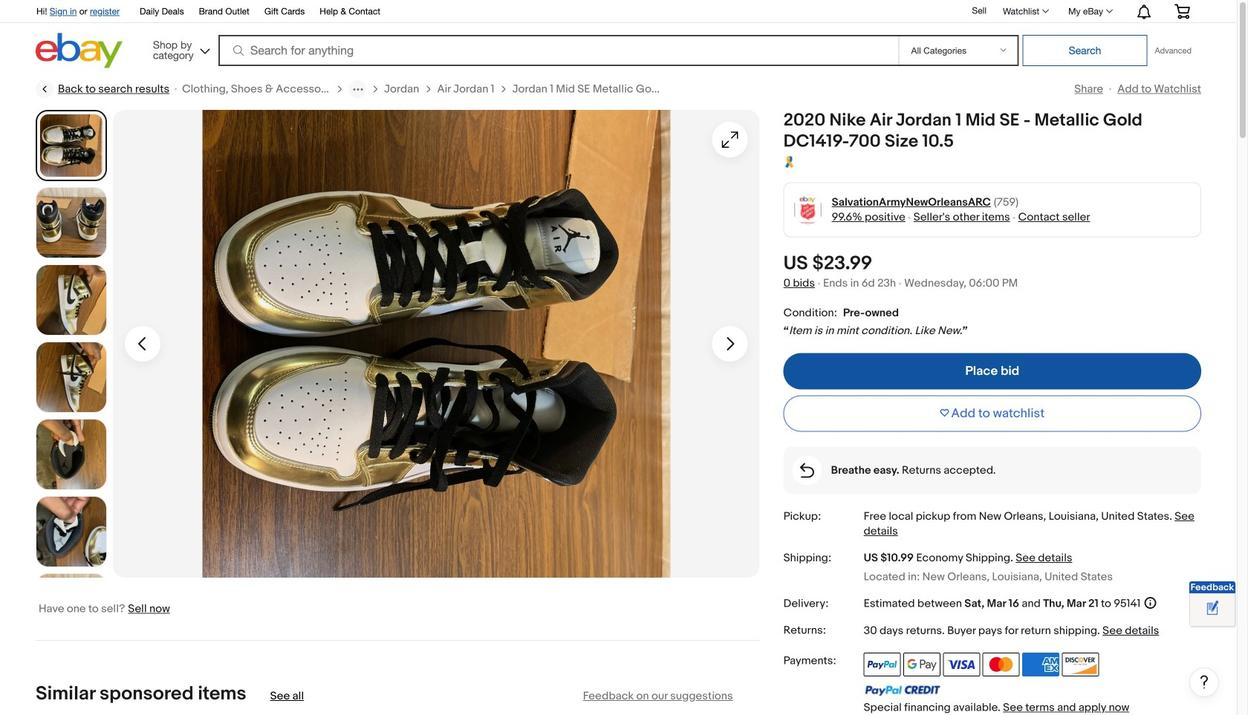 Task type: describe. For each thing, give the bounding box(es) containing it.
paypal credit image
[[864, 685, 941, 697]]

with details__icon image
[[800, 463, 814, 478]]

picture 4 of 9 image
[[36, 343, 106, 412]]

picture 5 of 9 image
[[36, 420, 106, 490]]

picture 6 of 9 image
[[36, 497, 106, 567]]

help, opens dialogs image
[[1197, 675, 1212, 690]]

your shopping cart image
[[1174, 4, 1191, 19]]

Search for anything text field
[[221, 36, 896, 65]]

my ebay image
[[1106, 9, 1113, 13]]

visa image
[[943, 653, 980, 677]]

master card image
[[983, 653, 1020, 677]]

discover image
[[1062, 653, 1099, 677]]

watchlist image
[[1043, 9, 1049, 13]]

american express image
[[1022, 653, 1060, 677]]

picture 1 of 9 image
[[39, 113, 104, 178]]



Task type: locate. For each thing, give the bounding box(es) containing it.
listed for charity image
[[784, 156, 795, 168]]

account navigation
[[28, 0, 1201, 23]]

breadcrumb menu image
[[350, 83, 366, 96]]

banner
[[28, 0, 1201, 72]]

google pay image
[[903, 653, 941, 677]]

None submit
[[1023, 35, 1148, 66]]

None text field
[[270, 689, 304, 704]]

picture 2 of 9 image
[[36, 188, 106, 258]]

paypal image
[[864, 653, 901, 677]]

picture 3 of 9 image
[[36, 265, 106, 335]]

2020 nike air jordan 1 mid se - metallic gold dc1419-700 size 10.5 - picture 1 of 9 image
[[113, 110, 760, 578]]



Task type: vqa. For each thing, say whether or not it's contained in the screenshot.
DAILY DEALS
no



